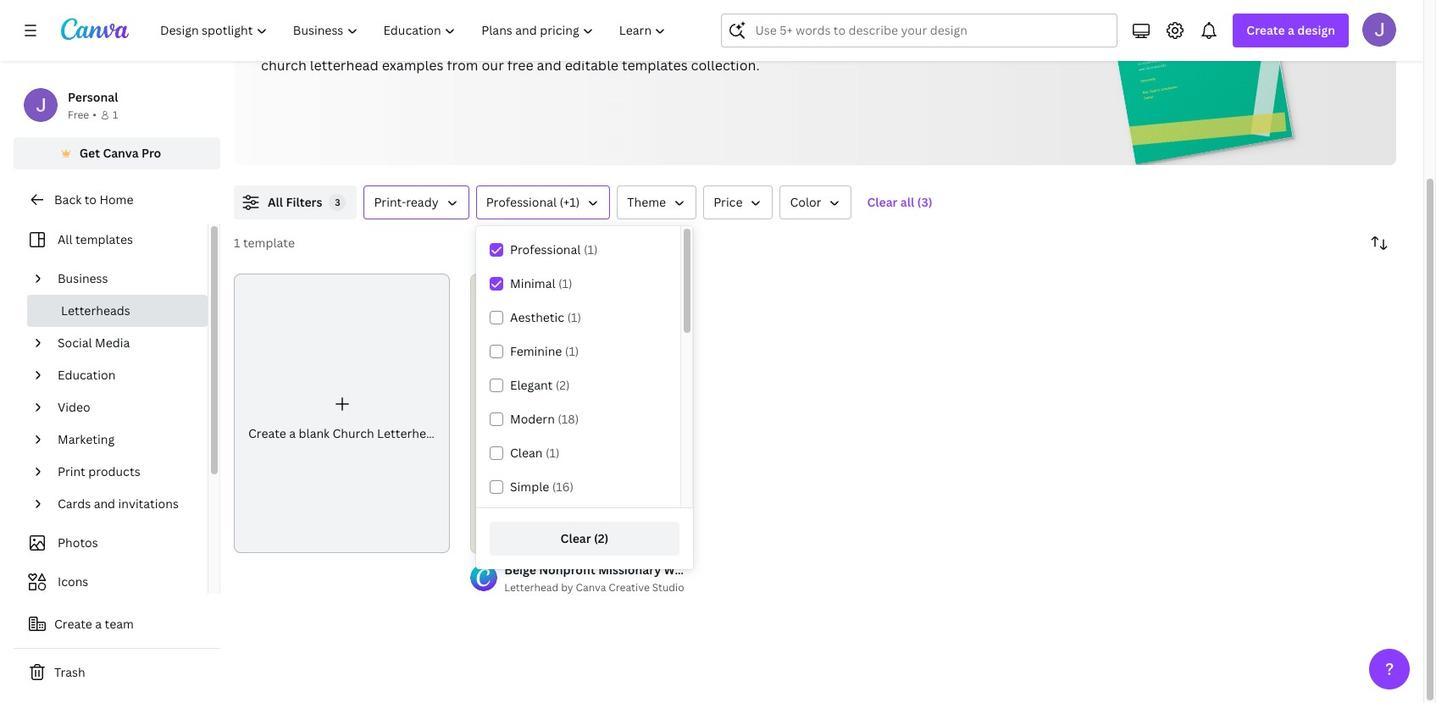 Task type: vqa. For each thing, say whether or not it's contained in the screenshot.
'Letterhead by Canva Creative Studio'
yes



Task type: locate. For each thing, give the bounding box(es) containing it.
social media link
[[51, 327, 198, 359]]

from
[[447, 56, 479, 75]]

a left blank
[[289, 426, 296, 442]]

community
[[626, 34, 701, 53]]

1 vertical spatial to
[[84, 192, 97, 208]]

1 vertical spatial (2)
[[594, 531, 609, 547]]

create inside 'element'
[[248, 426, 286, 442]]

(3)
[[918, 194, 933, 210]]

0 horizontal spatial templates
[[75, 231, 133, 248]]

(1) right aesthetic
[[568, 309, 582, 326]]

create a blank church letterhead link
[[234, 274, 450, 554]]

letterhead right church
[[377, 426, 441, 442]]

2 church letterhead templates image from the left
[[1098, 0, 1294, 165]]

products
[[88, 464, 140, 480]]

print-ready button
[[364, 186, 469, 220]]

3 filter options selected element
[[329, 194, 346, 211]]

0 horizontal spatial (2)
[[556, 377, 570, 393]]

business
[[58, 270, 108, 287]]

professional left (+1)
[[486, 194, 557, 210]]

create a design
[[1247, 22, 1336, 38]]

church letterhead templates image
[[1035, 0, 1397, 165], [1098, 0, 1294, 165]]

create left design
[[1247, 22, 1286, 38]]

print products
[[58, 464, 140, 480]]

professional inside button
[[486, 194, 557, 210]]

1 horizontal spatial templates
[[622, 56, 688, 75]]

1 vertical spatial clear
[[561, 531, 591, 547]]

0 horizontal spatial clear
[[561, 531, 591, 547]]

create a team button
[[14, 608, 220, 642]]

trash link
[[14, 656, 220, 690]]

out
[[298, 34, 320, 53]]

clear up by
[[561, 531, 591, 547]]

theme
[[628, 194, 666, 210]]

0 horizontal spatial canva
[[103, 145, 139, 161]]

a for team
[[95, 616, 102, 632]]

free •
[[68, 108, 97, 122]]

templates down back to home at the top left of the page
[[75, 231, 133, 248]]

church
[[333, 426, 374, 442]]

(2) up "letterhead by canva creative studio"
[[594, 531, 609, 547]]

0 horizontal spatial letterhead
[[377, 426, 441, 442]]

all
[[268, 194, 283, 210], [58, 231, 72, 248]]

education link
[[51, 359, 198, 392]]

get canva pro button
[[14, 137, 220, 170]]

(1) right minimal
[[559, 275, 573, 292]]

all down back
[[58, 231, 72, 248]]

(1) for minimal (1)
[[559, 275, 573, 292]]

marketing
[[58, 431, 115, 448]]

meaningful
[[323, 34, 396, 53]]

create a design button
[[1234, 14, 1350, 47]]

0 vertical spatial create
[[1247, 22, 1286, 38]]

1 vertical spatial a
[[289, 426, 296, 442]]

1 for 1
[[113, 108, 118, 122]]

cards and invitations
[[58, 496, 179, 512]]

1 horizontal spatial a
[[289, 426, 296, 442]]

0 vertical spatial professional
[[486, 194, 557, 210]]

home
[[99, 192, 134, 208]]

1 horizontal spatial all
[[268, 194, 283, 210]]

beautiful
[[742, 34, 801, 53]]

professional
[[486, 194, 557, 210], [510, 242, 581, 258]]

(2) for elegant (2)
[[556, 377, 570, 393]]

and right cards
[[94, 496, 115, 512]]

templates down community
[[622, 56, 688, 75]]

letterhead by canva creative studio link
[[505, 580, 687, 597]]

clear left all
[[868, 194, 898, 210]]

1 right • at the top left of the page
[[113, 108, 118, 122]]

0 vertical spatial clear
[[868, 194, 898, 210]]

studio
[[653, 581, 685, 595]]

elegant
[[510, 377, 553, 393]]

create inside dropdown button
[[1247, 22, 1286, 38]]

0 horizontal spatial all
[[58, 231, 72, 248]]

simple
[[510, 479, 550, 495]]

2 horizontal spatial a
[[1289, 22, 1295, 38]]

0 horizontal spatial create
[[54, 616, 92, 632]]

jacob simon image
[[1363, 13, 1397, 47]]

(2) inside button
[[594, 531, 609, 547]]

1 horizontal spatial 1
[[234, 235, 240, 251]]

1 horizontal spatial create
[[248, 426, 286, 442]]

create for create a design
[[1247, 22, 1286, 38]]

professional up minimal (1)
[[510, 242, 581, 258]]

1 vertical spatial canva
[[576, 581, 606, 595]]

get
[[79, 145, 100, 161]]

0 vertical spatial canva
[[103, 145, 139, 161]]

letterhead left by
[[505, 581, 559, 595]]

canva inside button
[[103, 145, 139, 161]]

(18)
[[558, 411, 579, 427]]

education
[[58, 367, 116, 383]]

2 vertical spatial and
[[94, 496, 115, 512]]

and
[[514, 34, 539, 53], [537, 56, 562, 75], [94, 496, 115, 512]]

1 horizontal spatial letterhead
[[505, 581, 559, 595]]

video link
[[51, 392, 198, 424]]

1 left template
[[234, 235, 240, 251]]

back to home
[[54, 192, 134, 208]]

canva right by
[[576, 581, 606, 595]]

top level navigation element
[[149, 14, 681, 47]]

0 vertical spatial all
[[268, 194, 283, 210]]

clear inside button
[[561, 531, 591, 547]]

1 horizontal spatial to
[[576, 34, 590, 53]]

free
[[68, 108, 89, 122]]

0 vertical spatial templates
[[622, 56, 688, 75]]

create down icons
[[54, 616, 92, 632]]

2 vertical spatial create
[[54, 616, 92, 632]]

create a blank church letterhead element
[[234, 274, 450, 554]]

clear inside button
[[868, 194, 898, 210]]

letterhead by canva creative studio
[[505, 581, 685, 595]]

elegant (2)
[[510, 377, 570, 393]]

0 vertical spatial to
[[576, 34, 590, 53]]

and down 'faith'
[[537, 56, 562, 75]]

canva left pro
[[103, 145, 139, 161]]

a left design
[[1289, 22, 1295, 38]]

1 vertical spatial all
[[58, 231, 72, 248]]

church
[[261, 56, 307, 75]]

a inside button
[[95, 616, 102, 632]]

marketing link
[[51, 424, 198, 456]]

0 vertical spatial (2)
[[556, 377, 570, 393]]

1 horizontal spatial clear
[[868, 194, 898, 210]]

(1) down professional (+1) button
[[584, 242, 598, 258]]

0 horizontal spatial a
[[95, 616, 102, 632]]

(2) right elegant
[[556, 377, 570, 393]]

1 vertical spatial create
[[248, 426, 286, 442]]

video
[[58, 399, 90, 415]]

2 horizontal spatial create
[[1247, 22, 1286, 38]]

letterhead
[[377, 426, 441, 442], [505, 581, 559, 595]]

(1) right feminine
[[565, 343, 579, 359]]

all for all templates
[[58, 231, 72, 248]]

photos link
[[24, 527, 198, 559]]

2 vertical spatial a
[[95, 616, 102, 632]]

clear
[[868, 194, 898, 210], [561, 531, 591, 547]]

to up editable
[[576, 34, 590, 53]]

team
[[105, 616, 134, 632]]

letterhead
[[310, 56, 379, 75]]

(1) for professional (1)
[[584, 242, 598, 258]]

0 vertical spatial 1
[[113, 108, 118, 122]]

1 vertical spatial 1
[[234, 235, 240, 251]]

a for blank
[[289, 426, 296, 442]]

and up free
[[514, 34, 539, 53]]

(16)
[[552, 479, 574, 495]]

send
[[261, 34, 294, 53]]

(2) for clear (2)
[[594, 531, 609, 547]]

icons link
[[24, 566, 198, 598]]

back
[[54, 192, 82, 208]]

clear all (3)
[[868, 194, 933, 210]]

get canva pro
[[79, 145, 161, 161]]

messages
[[400, 34, 463, 53]]

(1) right clean
[[546, 445, 560, 461]]

0 vertical spatial and
[[514, 34, 539, 53]]

a inside dropdown button
[[1289, 22, 1295, 38]]

(1) for aesthetic (1)
[[568, 309, 582, 326]]

create inside button
[[54, 616, 92, 632]]

1 vertical spatial letterhead
[[505, 581, 559, 595]]

1 template
[[234, 235, 295, 251]]

a inside 'element'
[[289, 426, 296, 442]]

all templates
[[58, 231, 133, 248]]

0 vertical spatial letterhead
[[377, 426, 441, 442]]

1 horizontal spatial (2)
[[594, 531, 609, 547]]

to
[[576, 34, 590, 53], [84, 192, 97, 208]]

all for all filters
[[268, 194, 283, 210]]

to right back
[[84, 192, 97, 208]]

color
[[790, 194, 822, 210]]

1 vertical spatial professional
[[510, 242, 581, 258]]

create left blank
[[248, 426, 286, 442]]

Sort by button
[[1363, 226, 1397, 260]]

photos
[[58, 535, 98, 551]]

cards and invitations link
[[51, 488, 198, 520]]

0 vertical spatial a
[[1289, 22, 1295, 38]]

all left filters
[[268, 194, 283, 210]]

social
[[58, 335, 92, 351]]

minimal (1)
[[510, 275, 573, 292]]

None search field
[[722, 14, 1118, 47]]

0 horizontal spatial 1
[[113, 108, 118, 122]]

a left team
[[95, 616, 102, 632]]



Task type: describe. For each thing, give the bounding box(es) containing it.
creative
[[609, 581, 650, 595]]

(1) for feminine (1)
[[565, 343, 579, 359]]

love
[[483, 34, 511, 53]]

letterhead inside 'element'
[[377, 426, 441, 442]]

clear all (3) button
[[859, 186, 941, 220]]

editable
[[565, 56, 619, 75]]

clear for clear all (3)
[[868, 194, 898, 210]]

1 church letterhead templates image from the left
[[1035, 0, 1397, 165]]

filters
[[286, 194, 322, 210]]

cards
[[58, 496, 91, 512]]

of
[[466, 34, 480, 53]]

color button
[[780, 186, 852, 220]]

theme button
[[617, 186, 697, 220]]

social media
[[58, 335, 130, 351]]

professional (1)
[[510, 242, 598, 258]]

simple (16)
[[510, 479, 574, 495]]

1 vertical spatial and
[[537, 56, 562, 75]]

0 horizontal spatial to
[[84, 192, 97, 208]]

•
[[93, 108, 97, 122]]

beige nonprofit missionary work classy minimalist charity letterhead image
[[471, 274, 687, 554]]

feminine
[[510, 343, 562, 359]]

create for create a blank church letterhead
[[248, 426, 286, 442]]

your
[[593, 34, 623, 53]]

to inside send out meaningful messages of love and faith to your community using beautiful church letterhead examples from our free and editable templates collection.
[[576, 34, 590, 53]]

collection.
[[691, 56, 760, 75]]

create a team
[[54, 616, 134, 632]]

design
[[1298, 22, 1336, 38]]

aesthetic (1)
[[510, 309, 582, 326]]

letterheads
[[61, 303, 130, 319]]

aesthetic
[[510, 309, 565, 326]]

by
[[561, 581, 574, 595]]

media
[[95, 335, 130, 351]]

clean
[[510, 445, 543, 461]]

all filters
[[268, 194, 322, 210]]

all templates link
[[24, 224, 198, 256]]

modern (18)
[[510, 411, 579, 427]]

print-ready
[[374, 194, 439, 210]]

using
[[704, 34, 738, 53]]

professional for professional (1)
[[510, 242, 581, 258]]

professional for professional (+1)
[[486, 194, 557, 210]]

create for create a team
[[54, 616, 92, 632]]

print products link
[[51, 456, 198, 488]]

invitations
[[118, 496, 179, 512]]

modern
[[510, 411, 555, 427]]

3
[[335, 196, 340, 209]]

(+1)
[[560, 194, 580, 210]]

professional (+1)
[[486, 194, 580, 210]]

faith
[[542, 34, 572, 53]]

blank
[[299, 426, 330, 442]]

feminine (1)
[[510, 343, 579, 359]]

templates inside send out meaningful messages of love and faith to your community using beautiful church letterhead examples from our free and editable templates collection.
[[622, 56, 688, 75]]

clear (2)
[[561, 531, 609, 547]]

all
[[901, 194, 915, 210]]

send out meaningful messages of love and faith to your community using beautiful church letterhead examples from our free and editable templates collection.
[[261, 34, 801, 75]]

free
[[508, 56, 534, 75]]

business link
[[51, 263, 198, 295]]

1 for 1 template
[[234, 235, 240, 251]]

create a blank church letterhead
[[248, 426, 441, 442]]

(1) for clean (1)
[[546, 445, 560, 461]]

print
[[58, 464, 85, 480]]

print-
[[374, 194, 406, 210]]

examples
[[382, 56, 444, 75]]

clear for clear (2)
[[561, 531, 591, 547]]

icons
[[58, 574, 88, 590]]

1 vertical spatial templates
[[75, 231, 133, 248]]

clean (1)
[[510, 445, 560, 461]]

1 horizontal spatial canva
[[576, 581, 606, 595]]

our
[[482, 56, 504, 75]]

ready
[[406, 194, 439, 210]]

personal
[[68, 89, 118, 105]]

price button
[[704, 186, 773, 220]]

Search search field
[[756, 14, 1107, 47]]

pro
[[142, 145, 161, 161]]

minimal
[[510, 275, 556, 292]]

trash
[[54, 665, 85, 681]]

back to home link
[[14, 183, 220, 217]]

a for design
[[1289, 22, 1295, 38]]

professional (+1) button
[[476, 186, 611, 220]]



